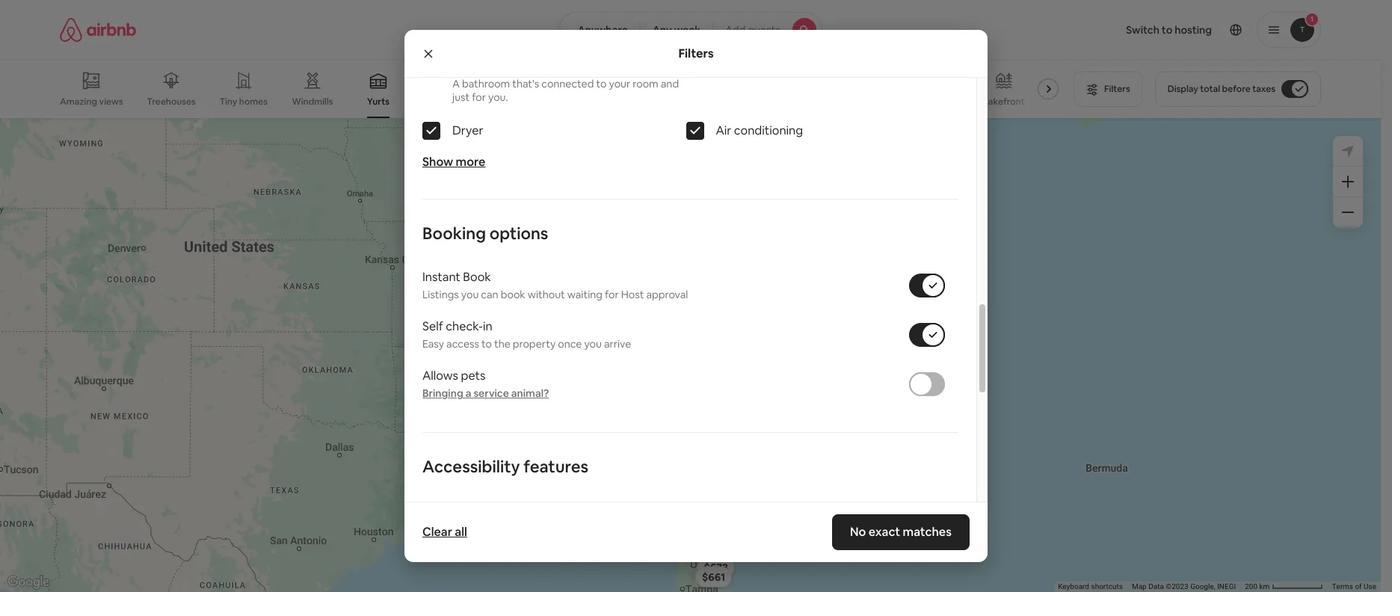 Task type: describe. For each thing, give the bounding box(es) containing it.
before
[[1222, 83, 1250, 95]]

0 horizontal spatial and
[[512, 500, 533, 515]]

group containing amazing views
[[60, 60, 1065, 118]]

easy
[[422, 337, 444, 351]]

access
[[446, 337, 479, 351]]

any
[[653, 23, 672, 37]]

that's
[[512, 77, 539, 91]]

show more
[[422, 154, 485, 170]]

you.
[[488, 91, 508, 104]]

show for show more
[[422, 154, 453, 170]]

terms
[[1332, 582, 1353, 591]]

$661
[[702, 570, 725, 584]]

more
[[456, 154, 485, 170]]

©2023
[[1166, 582, 1188, 591]]

accessibility
[[422, 456, 520, 477]]

treehouses
[[147, 96, 196, 108]]

exact
[[869, 524, 900, 540]]

anywhere button
[[559, 12, 641, 48]]

use
[[1364, 582, 1376, 591]]

for inside 'instant book listings you can book without waiting for host approval'
[[605, 288, 619, 301]]

display total before taxes
[[1168, 83, 1275, 95]]

pets
[[461, 368, 486, 384]]

bringing a service animal? button
[[422, 387, 549, 400]]

windmills
[[292, 96, 333, 108]]

allows
[[422, 368, 458, 384]]

waiting
[[567, 288, 602, 301]]

add
[[725, 23, 746, 37]]

keyboard shortcuts
[[1058, 582, 1123, 591]]

features
[[524, 456, 588, 477]]

conditioning
[[734, 123, 803, 138]]

amazing views
[[60, 96, 123, 107]]

check-
[[446, 319, 483, 334]]

display
[[1168, 83, 1198, 95]]

matches
[[903, 524, 952, 540]]

any week
[[653, 23, 701, 37]]

amazing
[[60, 96, 97, 107]]

any week button
[[640, 12, 713, 48]]

book
[[463, 269, 491, 285]]

air
[[716, 123, 731, 138]]

inegi
[[1217, 582, 1236, 591]]

clear
[[422, 524, 452, 540]]

service
[[474, 387, 509, 400]]

approval
[[646, 288, 688, 301]]

bathroom
[[462, 77, 510, 91]]

your
[[609, 77, 630, 91]]

show list
[[660, 501, 703, 515]]

total
[[1200, 83, 1220, 95]]

$1,310
[[839, 192, 869, 205]]

dryer
[[452, 123, 483, 138]]

without
[[528, 288, 565, 301]]

terms of use
[[1332, 582, 1376, 591]]

km
[[1259, 582, 1270, 591]]

$1,310 button
[[832, 188, 876, 209]]

week
[[674, 23, 701, 37]]

show list button
[[645, 490, 736, 526]]

cabins
[[430, 96, 459, 108]]

all
[[455, 524, 467, 540]]

show for show list
[[660, 501, 687, 515]]

options
[[489, 223, 548, 244]]

a
[[452, 77, 460, 91]]

clear all
[[422, 524, 467, 540]]

once
[[558, 337, 582, 351]]

map data ©2023 google, inegi
[[1132, 582, 1236, 591]]

add guests button
[[713, 12, 822, 48]]

clear all button
[[415, 517, 475, 547]]

shortcuts
[[1091, 582, 1123, 591]]

show more button
[[422, 154, 485, 170]]

room
[[633, 77, 658, 91]]

to inside a bathroom that's connected to your room and just for you.
[[596, 77, 607, 91]]

animal?
[[511, 387, 549, 400]]



Task type: vqa. For each thing, say whether or not it's contained in the screenshot.
Community Center at the bottom of the page
no



Task type: locate. For each thing, give the bounding box(es) containing it.
1 vertical spatial to
[[481, 337, 492, 351]]

you down book
[[461, 288, 479, 301]]

guests
[[748, 23, 780, 37]]

data
[[1148, 582, 1164, 591]]

homes
[[239, 96, 268, 108]]

can
[[481, 288, 498, 301]]

show left more
[[422, 154, 453, 170]]

zoom in image
[[1342, 176, 1354, 188]]

keyboard shortcuts button
[[1058, 582, 1123, 592]]

filters dialog
[[404, 0, 988, 592]]

bringing
[[422, 387, 463, 400]]

show inside filters dialog
[[422, 154, 453, 170]]

you inside self check-in easy access to the property once you arrive
[[584, 337, 602, 351]]

to left the
[[481, 337, 492, 351]]

for
[[472, 91, 486, 104], [605, 288, 619, 301]]

anywhere
[[577, 23, 628, 37]]

0 vertical spatial show
[[422, 154, 453, 170]]

and left 'parking'
[[512, 500, 533, 515]]

instant book listings you can book without waiting for host approval
[[422, 269, 688, 301]]

guest entrance and parking
[[422, 500, 579, 515]]

show inside button
[[660, 501, 687, 515]]

list
[[689, 501, 703, 515]]

instant
[[422, 269, 460, 285]]

google map
showing 73 stays. region
[[0, 118, 1381, 592]]

a
[[466, 387, 471, 400]]

no
[[850, 524, 866, 540]]

mansions
[[490, 96, 530, 108]]

filters
[[678, 45, 714, 61]]

allows pets bringing a service animal?
[[422, 368, 549, 400]]

1 horizontal spatial for
[[605, 288, 619, 301]]

1 vertical spatial show
[[660, 501, 687, 515]]

listings
[[422, 288, 459, 301]]

entrance
[[459, 500, 510, 515]]

1 horizontal spatial you
[[584, 337, 602, 351]]

group
[[60, 60, 1065, 118]]

200
[[1245, 582, 1258, 591]]

0 horizontal spatial to
[[481, 337, 492, 351]]

1 vertical spatial and
[[512, 500, 533, 515]]

yurts
[[367, 96, 390, 108]]

0 horizontal spatial show
[[422, 154, 453, 170]]

add guests
[[725, 23, 780, 37]]

0 horizontal spatial you
[[461, 288, 479, 301]]

1 vertical spatial you
[[584, 337, 602, 351]]

1 horizontal spatial show
[[660, 501, 687, 515]]

views
[[99, 96, 123, 107]]

google image
[[4, 573, 53, 592]]

lakefront
[[983, 96, 1025, 108]]

arrive
[[604, 337, 631, 351]]

to inside self check-in easy access to the property once you arrive
[[481, 337, 492, 351]]

none search field containing anywhere
[[559, 12, 822, 48]]

no exact matches
[[850, 524, 952, 540]]

self
[[422, 319, 443, 334]]

and right room
[[661, 77, 679, 91]]

a bathroom that's connected to your room and just for you.
[[452, 77, 679, 104]]

self check-in easy access to the property once you arrive
[[422, 319, 631, 351]]

0 vertical spatial to
[[596, 77, 607, 91]]

for inside a bathroom that's connected to your room and just for you.
[[472, 91, 486, 104]]

the
[[494, 337, 510, 351]]

and inside a bathroom that's connected to your room and just for you.
[[661, 77, 679, 91]]

you inside 'instant book listings you can book without waiting for host approval'
[[461, 288, 479, 301]]

in
[[483, 319, 493, 334]]

0 vertical spatial and
[[661, 77, 679, 91]]

to
[[596, 77, 607, 91], [481, 337, 492, 351]]

$661 button
[[695, 567, 732, 587]]

0 vertical spatial you
[[461, 288, 479, 301]]

for right just
[[472, 91, 486, 104]]

you
[[461, 288, 479, 301], [584, 337, 602, 351]]

1 vertical spatial for
[[605, 288, 619, 301]]

parking
[[536, 500, 579, 515]]

just
[[452, 91, 470, 104]]

show
[[422, 154, 453, 170], [660, 501, 687, 515]]

connected
[[541, 77, 594, 91]]

you right "once"
[[584, 337, 602, 351]]

tiny
[[220, 96, 237, 108]]

booking
[[422, 223, 486, 244]]

show left list
[[660, 501, 687, 515]]

0 vertical spatial for
[[472, 91, 486, 104]]

$673
[[703, 561, 728, 574]]

tiny homes
[[220, 96, 268, 108]]

book
[[501, 288, 525, 301]]

air conditioning
[[716, 123, 803, 138]]

1 horizontal spatial and
[[661, 77, 679, 91]]

taxes
[[1252, 83, 1275, 95]]

zoom out image
[[1342, 206, 1354, 218]]

google,
[[1190, 582, 1215, 591]]

200 km button
[[1240, 582, 1328, 592]]

no exact matches link
[[832, 514, 970, 550]]

map
[[1132, 582, 1147, 591]]

200 km
[[1245, 582, 1272, 591]]

booking options
[[422, 223, 548, 244]]

profile element
[[840, 0, 1321, 60]]

to left your
[[596, 77, 607, 91]]

guest
[[422, 500, 457, 515]]

for left host
[[605, 288, 619, 301]]

None search field
[[559, 12, 822, 48]]

1 horizontal spatial to
[[596, 77, 607, 91]]

property
[[513, 337, 556, 351]]

terms of use link
[[1332, 582, 1376, 591]]

0 horizontal spatial for
[[472, 91, 486, 104]]

of
[[1355, 582, 1362, 591]]

display total before taxes button
[[1155, 71, 1321, 107]]



